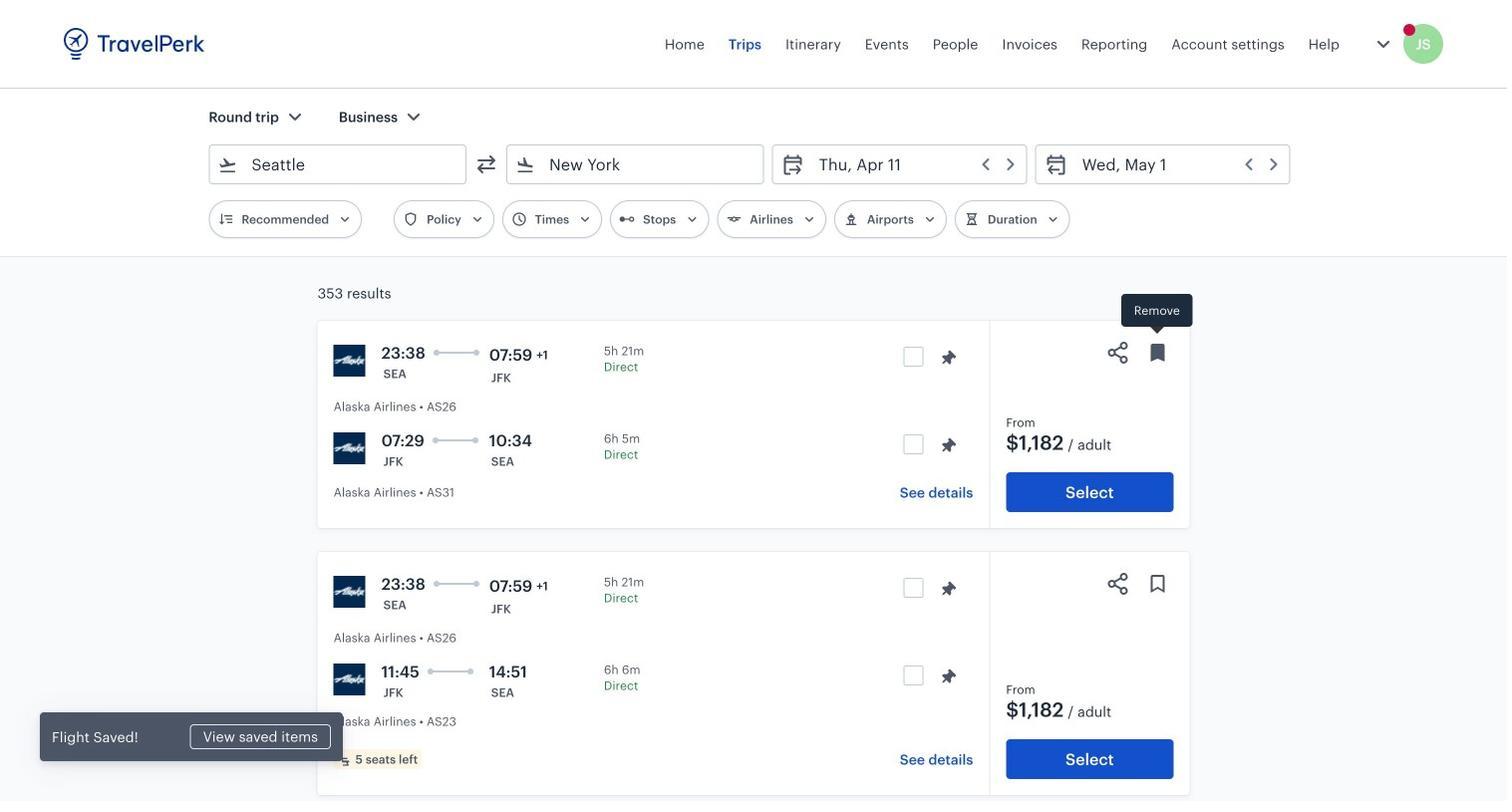 Task type: describe. For each thing, give the bounding box(es) containing it.
To search field
[[535, 149, 737, 180]]

1 alaska airlines image from the top
[[334, 345, 365, 377]]

alaska airlines image
[[334, 664, 365, 696]]

2 alaska airlines image from the top
[[334, 433, 365, 464]]



Task type: locate. For each thing, give the bounding box(es) containing it.
3 alaska airlines image from the top
[[334, 576, 365, 608]]

0 vertical spatial alaska airlines image
[[334, 345, 365, 377]]

Depart field
[[805, 149, 1018, 180]]

tooltip
[[1121, 294, 1193, 337]]

Return field
[[1068, 149, 1282, 180]]

2 vertical spatial alaska airlines image
[[334, 576, 365, 608]]

alaska airlines image
[[334, 345, 365, 377], [334, 433, 365, 464], [334, 576, 365, 608]]

From search field
[[238, 149, 440, 180]]

1 vertical spatial alaska airlines image
[[334, 433, 365, 464]]



Task type: vqa. For each thing, say whether or not it's contained in the screenshot.
the topmost American Airlines image
no



